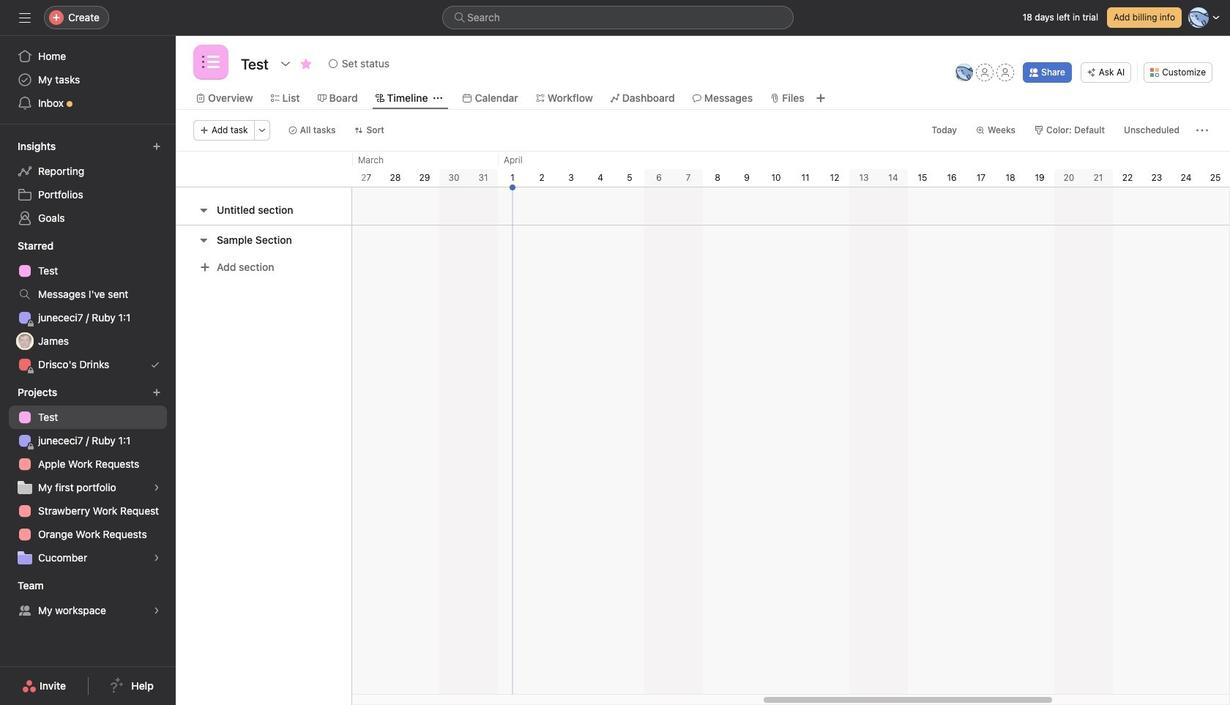 Task type: locate. For each thing, give the bounding box(es) containing it.
collapse task list for the section untitled section image
[[198, 204, 209, 216]]

list box
[[442, 6, 794, 29]]

insights element
[[0, 133, 176, 233]]

None text field
[[237, 51, 272, 77]]

global element
[[0, 36, 176, 124]]

hide sidebar image
[[19, 12, 31, 23]]

show options image
[[280, 58, 291, 70]]

new project or portfolio image
[[152, 388, 161, 397]]

more actions image
[[257, 126, 266, 135]]



Task type: describe. For each thing, give the bounding box(es) containing it.
see details, my workspace image
[[152, 606, 161, 615]]

teams element
[[0, 573, 176, 625]]

manage project members image
[[956, 64, 973, 81]]

collapse task list for the section sample section image
[[198, 234, 209, 246]]

new insights image
[[152, 142, 161, 151]]

add tab image
[[815, 92, 827, 104]]

projects element
[[0, 379, 176, 573]]

see details, cucomber image
[[152, 554, 161, 562]]

more actions image
[[1196, 124, 1208, 136]]

tab actions image
[[434, 94, 443, 103]]

see details, my first portfolio image
[[152, 483, 161, 492]]

remove from starred image
[[300, 58, 312, 70]]

starred element
[[0, 233, 176, 379]]

list image
[[202, 53, 220, 71]]



Task type: vqa. For each thing, say whether or not it's contained in the screenshot.
4th Mark complete image from the bottom of the page
no



